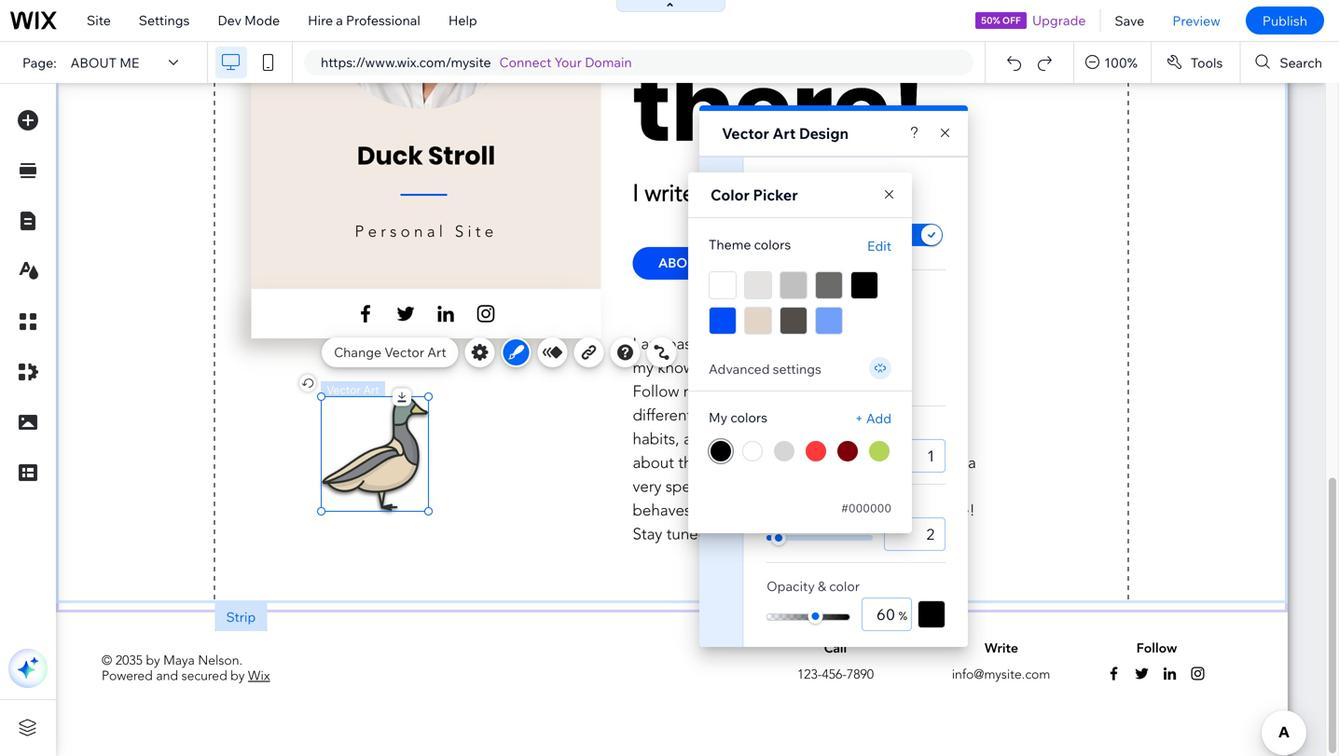 Task type: vqa. For each thing, say whether or not it's contained in the screenshot.
colors
yes



Task type: describe. For each thing, give the bounding box(es) containing it.
shadow
[[767, 171, 821, 188]]

colors for theme colors
[[754, 236, 791, 253]]

settings
[[139, 12, 190, 28]]

professional
[[346, 12, 420, 28]]

site
[[87, 12, 111, 28]]

about me
[[70, 54, 139, 71]]

my
[[709, 410, 728, 426]]

your
[[554, 54, 582, 70]]

distance
[[767, 421, 820, 437]]

shadow
[[805, 228, 853, 244]]

design
[[799, 124, 849, 143]]

save
[[1115, 12, 1145, 29]]

apply shadow
[[767, 228, 853, 244]]

edit
[[867, 238, 892, 254]]

100% button
[[1075, 42, 1151, 83]]

opacity
[[767, 578, 815, 595]]

distance (px)
[[767, 421, 846, 437]]

1 vertical spatial art
[[427, 344, 446, 360]]

picker
[[753, 186, 798, 204]]

add
[[866, 410, 892, 427]]

strip
[[226, 609, 256, 625]]

https://www.wix.com/mysite connect your domain
[[321, 54, 632, 70]]

upgrade
[[1032, 12, 1086, 28]]

settings
[[773, 361, 822, 377]]

preview
[[1173, 12, 1221, 29]]

change
[[334, 344, 382, 360]]

edit button
[[867, 238, 892, 255]]

+ add
[[855, 410, 892, 427]]

opacity & color
[[767, 578, 860, 595]]

off
[[1002, 14, 1021, 26]]

publish
[[1263, 12, 1308, 29]]

mode
[[244, 12, 280, 28]]

+ add button
[[855, 410, 892, 427]]

my colors
[[709, 410, 768, 426]]

hire a professional
[[308, 12, 420, 28]]

change vector art
[[334, 344, 446, 360]]



Task type: locate. For each thing, give the bounding box(es) containing it.
1 vertical spatial vector
[[384, 344, 424, 360]]

colors
[[754, 236, 791, 253], [731, 410, 768, 426]]

color picker
[[711, 186, 798, 204]]

&
[[818, 578, 826, 595]]

color
[[711, 186, 750, 204]]

colors right my
[[731, 410, 768, 426]]

tools button
[[1152, 42, 1240, 83]]

connect
[[499, 54, 552, 70]]

a
[[336, 12, 343, 28]]

theme colors
[[709, 236, 791, 253]]

50%
[[981, 14, 1000, 26]]

apply
[[767, 228, 803, 244]]

vector right change
[[384, 344, 424, 360]]

vector up color picker
[[722, 124, 769, 143]]

(px)
[[823, 421, 846, 437]]

+
[[855, 410, 863, 427]]

50% off
[[981, 14, 1021, 26]]

placeholder text field
[[845, 333, 895, 367]]

color
[[829, 578, 860, 595]]

1 vertical spatial colors
[[731, 410, 768, 426]]

None text field
[[862, 598, 912, 631]]

tools
[[1191, 54, 1223, 71]]

switch
[[899, 223, 946, 249]]

advanced settings
[[709, 361, 822, 377]]

publish button
[[1246, 7, 1324, 35]]

search button
[[1241, 42, 1339, 83]]

0 vertical spatial art
[[773, 124, 796, 143]]

search
[[1280, 54, 1322, 71]]

vector
[[722, 124, 769, 143], [384, 344, 424, 360]]

save button
[[1101, 0, 1159, 41]]

colors for my colors
[[731, 410, 768, 426]]

dev
[[218, 12, 242, 28]]

angle
[[767, 287, 802, 304]]

preview button
[[1159, 0, 1235, 41]]

me
[[120, 54, 139, 71]]

100%
[[1104, 54, 1138, 71]]

hire
[[308, 12, 333, 28]]

advanced
[[709, 361, 770, 377]]

art
[[773, 124, 796, 143], [427, 344, 446, 360]]

0 horizontal spatial art
[[427, 344, 446, 360]]

art right change
[[427, 344, 446, 360]]

colors right theme
[[754, 236, 791, 253]]

dev mode
[[218, 12, 280, 28]]

about
[[70, 54, 117, 71]]

domain
[[585, 54, 632, 70]]

help
[[448, 12, 477, 28]]

0 horizontal spatial vector
[[384, 344, 424, 360]]

https://www.wix.com/mysite
[[321, 54, 491, 70]]

vector art design
[[722, 124, 849, 143]]

0 vertical spatial vector
[[722, 124, 769, 143]]

theme
[[709, 236, 751, 253]]

None text field
[[884, 439, 946, 473], [884, 518, 946, 551], [884, 439, 946, 473], [884, 518, 946, 551]]

1 horizontal spatial vector
[[722, 124, 769, 143]]

0 vertical spatial colors
[[754, 236, 791, 253]]

#000000
[[841, 501, 892, 515]]

art left design
[[773, 124, 796, 143]]

1 horizontal spatial art
[[773, 124, 796, 143]]



